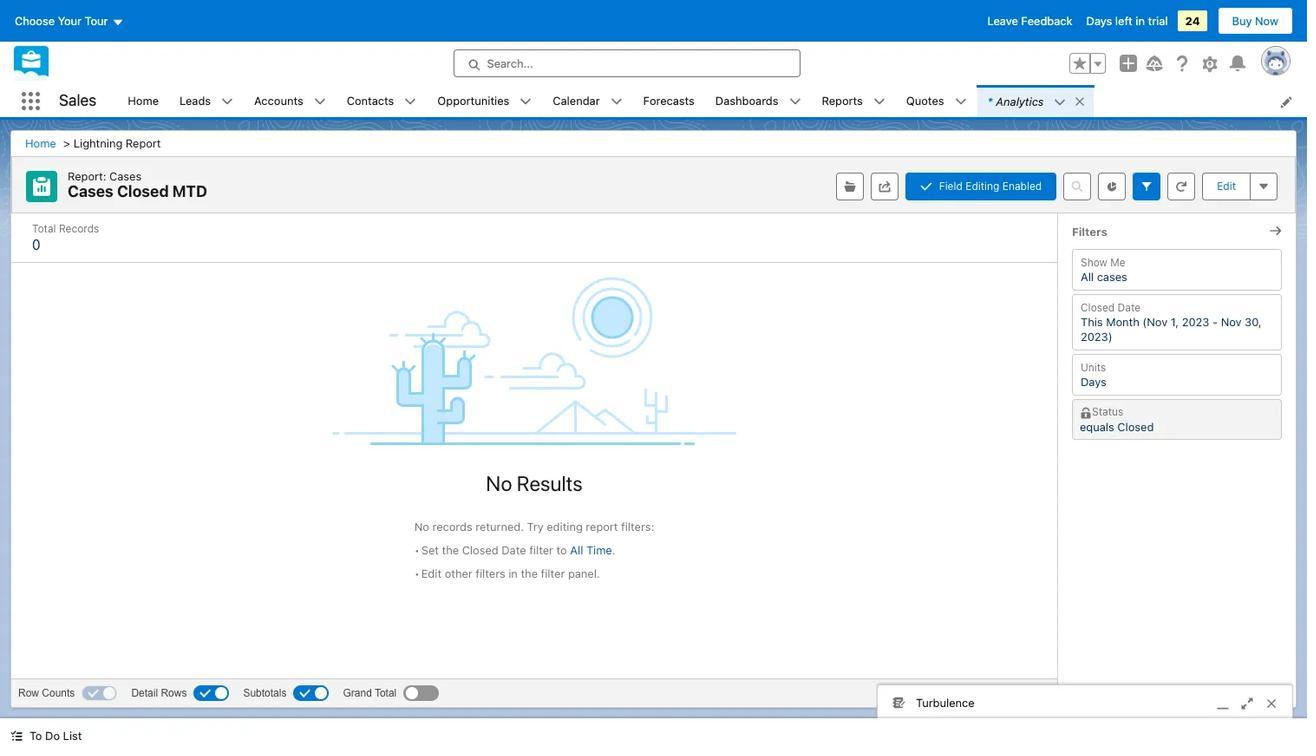 Task type: locate. For each thing, give the bounding box(es) containing it.
choose your tour button
[[14, 7, 125, 35]]

text default image right accounts
[[314, 96, 326, 108]]

list item
[[978, 85, 1095, 117]]

text default image for quotes
[[955, 96, 967, 108]]

text default image left reports link
[[789, 96, 801, 108]]

text default image right the 'reports'
[[874, 96, 886, 108]]

text default image down search... button
[[611, 96, 623, 108]]

text default image left *
[[955, 96, 967, 108]]

text default image
[[221, 96, 234, 108], [520, 96, 532, 108], [611, 96, 623, 108], [955, 96, 967, 108], [1055, 96, 1067, 108], [10, 730, 23, 742]]

buy now
[[1233, 14, 1279, 28]]

leave
[[988, 14, 1019, 28]]

text default image inside leads list item
[[221, 96, 234, 108]]

choose
[[15, 14, 55, 28]]

text default image for reports
[[874, 96, 886, 108]]

dashboards list item
[[705, 85, 812, 117]]

text default image left to
[[10, 730, 23, 742]]

contacts link
[[336, 85, 405, 117]]

to
[[30, 729, 42, 743]]

text default image right 'analytics'
[[1055, 96, 1067, 108]]

text default image inside dashboards list item
[[789, 96, 801, 108]]

group
[[1070, 53, 1107, 74]]

your
[[58, 14, 82, 28]]

forecasts
[[644, 94, 695, 107]]

text default image right 'analytics'
[[1075, 95, 1087, 107]]

leads list item
[[169, 85, 244, 117]]

quotes link
[[896, 85, 955, 117]]

text default image
[[1075, 95, 1087, 107], [314, 96, 326, 108], [405, 96, 417, 108], [789, 96, 801, 108], [874, 96, 886, 108]]

trial
[[1149, 14, 1169, 28]]

list
[[117, 85, 1308, 117]]

text default image down the search... at the top left of page
[[520, 96, 532, 108]]

quotes
[[907, 94, 945, 107]]

text default image inside reports list item
[[874, 96, 886, 108]]

calendar
[[553, 94, 600, 107]]

home link
[[117, 85, 169, 117]]

text default image inside opportunities list item
[[520, 96, 532, 108]]

text default image for accounts
[[314, 96, 326, 108]]

text default image inside calendar list item
[[611, 96, 623, 108]]

text default image right leads
[[221, 96, 234, 108]]

days
[[1087, 14, 1113, 28]]

calendar list item
[[543, 85, 633, 117]]

text default image inside accounts list item
[[314, 96, 326, 108]]

turbulence
[[916, 696, 975, 710]]

text default image inside contacts list item
[[405, 96, 417, 108]]

contacts list item
[[336, 85, 427, 117]]

to do list
[[30, 729, 82, 743]]

to do list button
[[0, 719, 92, 753]]

text default image inside quotes list item
[[955, 96, 967, 108]]

text default image for dashboards
[[789, 96, 801, 108]]

search... button
[[453, 49, 801, 77]]

text default image for leads
[[221, 96, 234, 108]]

dashboards
[[716, 94, 779, 107]]

text default image right "contacts"
[[405, 96, 417, 108]]

analytics
[[997, 94, 1044, 108]]

dashboards link
[[705, 85, 789, 117]]

now
[[1256, 14, 1279, 28]]

leave feedback link
[[988, 14, 1073, 28]]



Task type: vqa. For each thing, say whether or not it's contained in the screenshot.
text default image associated with Opportunities
yes



Task type: describe. For each thing, give the bounding box(es) containing it.
accounts link
[[244, 85, 314, 117]]

reports
[[822, 94, 863, 107]]

left
[[1116, 14, 1133, 28]]

contacts
[[347, 94, 394, 107]]

choose your tour
[[15, 14, 108, 28]]

opportunities list item
[[427, 85, 543, 117]]

buy now button
[[1218, 7, 1294, 35]]

accounts
[[254, 94, 303, 107]]

*
[[988, 94, 993, 108]]

list
[[63, 729, 82, 743]]

opportunities link
[[427, 85, 520, 117]]

in
[[1136, 14, 1146, 28]]

buy
[[1233, 14, 1253, 28]]

feedback
[[1022, 14, 1073, 28]]

calendar link
[[543, 85, 611, 117]]

tour
[[85, 14, 108, 28]]

do
[[45, 729, 60, 743]]

leads link
[[169, 85, 221, 117]]

* analytics
[[988, 94, 1044, 108]]

reports list item
[[812, 85, 896, 117]]

home
[[128, 94, 159, 107]]

list containing home
[[117, 85, 1308, 117]]

days left in trial
[[1087, 14, 1169, 28]]

leave feedback
[[988, 14, 1073, 28]]

search...
[[487, 56, 534, 70]]

text default image inside list item
[[1075, 95, 1087, 107]]

accounts list item
[[244, 85, 336, 117]]

text default image for opportunities
[[520, 96, 532, 108]]

text default image for contacts
[[405, 96, 417, 108]]

leads
[[180, 94, 211, 107]]

reports link
[[812, 85, 874, 117]]

list item containing *
[[978, 85, 1095, 117]]

quotes list item
[[896, 85, 978, 117]]

opportunities
[[438, 94, 510, 107]]

text default image for calendar
[[611, 96, 623, 108]]

sales
[[59, 91, 97, 110]]

text default image inside to do list button
[[10, 730, 23, 742]]

24
[[1186, 14, 1201, 28]]

forecasts link
[[633, 85, 705, 117]]



